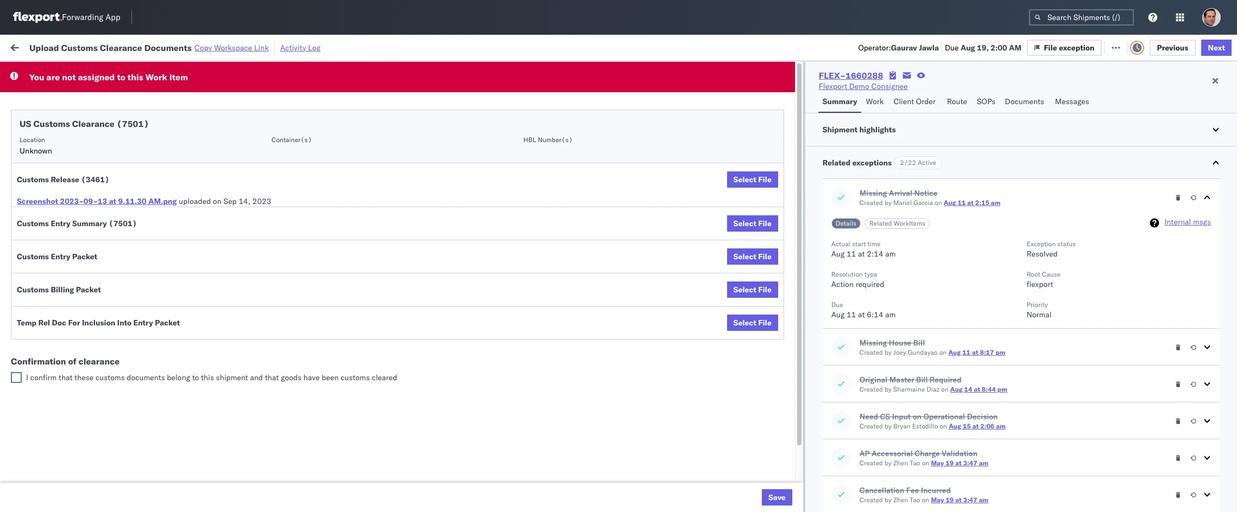 Task type: describe. For each thing, give the bounding box(es) containing it.
4 uetu5238478 from the top
[[897, 322, 949, 331]]

3 cdt, from the top
[[250, 155, 267, 164]]

13
[[98, 197, 107, 206]]

required
[[856, 280, 884, 289]]

id
[[743, 87, 750, 96]]

schedule delivery appointment for 1:59 am cdt, nov 5, 2022
[[25, 106, 134, 116]]

los down us customs clearance (7501)
[[102, 130, 115, 140]]

related workitems button
[[865, 218, 930, 229]]

flexport demo consignee link
[[819, 81, 908, 92]]

pm for 6:00
[[235, 298, 247, 308]]

consignee button
[[587, 85, 713, 96]]

1 zimu3048342 from the top
[[927, 465, 979, 475]]

container numbers button
[[833, 85, 911, 96]]

action inside resolution type action required
[[831, 280, 854, 289]]

pickup for lhuu7894563, uetu5238478 "schedule pickup from los angeles, ca" button
[[59, 250, 83, 259]]

deadline button
[[211, 85, 351, 96]]

appointment for 1:59 am cst, dec 14, 2022
[[89, 273, 134, 283]]

angeles, for the schedule pickup from los angeles, ca link for msdu7304509
[[117, 345, 146, 355]]

on inside original master bill required created by sharmaine diaz on aug 14 at 8:44 pm
[[941, 386, 949, 394]]

6 1846748 from the top
[[770, 226, 803, 236]]

missing house bill created by joey gundayao on aug 11 at 8:17 pm
[[860, 338, 1006, 357]]

1 hlxu6269489, from the top
[[896, 106, 952, 116]]

los down the upload customs clearance documents button
[[102, 250, 115, 259]]

file for customs release (3461)
[[758, 175, 772, 185]]

created inside missing house bill created by joey gundayao on aug 11 at 8:17 pm
[[860, 349, 883, 357]]

angeles, for ceau7522281, hlxu6269489, hlxu8034992's the schedule pickup from los angeles, ca link
[[117, 130, 146, 140]]

message
[[146, 42, 177, 52]]

schedule for schedule delivery appointment button corresponding to 1:59 am cdt, nov 5, 2022
[[25, 106, 57, 116]]

3 1:59 am cdt, nov 5, 2022 from the top
[[217, 155, 313, 164]]

on up estodillo
[[913, 412, 922, 422]]

2 gaurav jawla from the top
[[1098, 178, 1143, 188]]

aug inside due aug 11 at 6:14 am
[[831, 310, 845, 320]]

confirm for confirm pickup from los angeles, ca
[[25, 297, 53, 307]]

1 gaurav jawla from the top
[[1098, 107, 1143, 116]]

schedule pickup from los angeles, ca button for lhuu7894563, uetu5238478
[[25, 249, 159, 261]]

4 hlxu6269489, from the top
[[896, 178, 952, 188]]

1 vertical spatial summary
[[72, 219, 107, 229]]

4 hlxu8034992 from the top
[[954, 178, 1007, 188]]

status
[[60, 67, 79, 75]]

jaehyung for jaehyung choi - test destination agent
[[1098, 417, 1130, 427]]

operator:
[[858, 43, 891, 52]]

aug inside missing house bill created by joey gundayao on aug 11 at 8:17 pm
[[948, 349, 961, 357]]

3 flex-2130387 from the top
[[747, 441, 803, 451]]

2 schedule delivery appointment link from the top
[[25, 177, 134, 188]]

release
[[51, 175, 79, 185]]

sops
[[977, 97, 996, 106]]

4 flex-1889466 from the top
[[747, 322, 803, 332]]

related for related workitems
[[870, 219, 892, 228]]

schedule for "schedule pickup from los angeles, ca" button for msdu7304509
[[25, 345, 57, 355]]

by inside missing house bill created by joey gundayao on aug 11 at 8:17 pm
[[885, 349, 892, 357]]

schedule for ceau7522281, hlxu6269489, hlxu8034992 "schedule pickup from los angeles, ca" button
[[25, 130, 57, 140]]

shipment highlights
[[823, 125, 896, 135]]

3 gvcu5265864 from the top
[[839, 441, 892, 451]]

4 1846748 from the top
[[770, 178, 803, 188]]

track
[[282, 42, 299, 52]]

select for customs entry summary (7501)
[[734, 219, 756, 229]]

container
[[839, 87, 868, 96]]

resize handle column header for workitem button at the top left
[[197, 84, 210, 513]]

1 flex-1846748 from the top
[[747, 107, 803, 116]]

2:00
[[991, 43, 1007, 52]]

inclusion
[[82, 318, 115, 328]]

3 schedule pickup from los angeles, ca button from the top
[[25, 201, 159, 213]]

priority normal
[[1027, 301, 1052, 320]]

5 flex-1846748 from the top
[[747, 202, 803, 212]]

mbl/mawb
[[927, 87, 965, 96]]

flex-1893174
[[747, 346, 803, 355]]

schedule pickup from los angeles, ca link for ceau7522281, hlxu6269489, hlxu8034992
[[25, 130, 159, 140]]

next
[[1208, 43, 1225, 52]]

for
[[104, 67, 113, 75]]

original master bill required created by sharmaine diaz on aug 14 at 8:44 pm
[[860, 375, 1007, 394]]

los up "clearance"
[[102, 345, 115, 355]]

(7501) for us customs clearance (7501)
[[117, 118, 149, 129]]

customs down 'screenshot'
[[17, 219, 49, 229]]

customs up 'location'
[[33, 118, 70, 129]]

2 maeu9408431 from the top
[[927, 393, 982, 403]]

summary inside button
[[823, 97, 857, 106]]

accessorial
[[872, 449, 913, 459]]

documents for upload customs clearance documents copy workspace link
[[144, 42, 192, 53]]

2 ceau7522281, hlxu6269489, hlxu8034992 from the top
[[839, 130, 1007, 140]]

packet for customs entry packet
[[72, 252, 97, 262]]

cancellation
[[860, 486, 904, 496]]

1 nyku9743990 from the top
[[839, 465, 892, 475]]

14
[[964, 386, 972, 394]]

ca for second "schedule pickup from los angeles, ca" button
[[148, 154, 159, 164]]

agent for jaehyung choi - test origin agent
[[1196, 370, 1216, 379]]

1 vertical spatial gaurav
[[1098, 107, 1123, 116]]

aug 14 at 8:44 pm button
[[950, 386, 1007, 394]]

1 uetu5238478 from the top
[[897, 250, 949, 260]]

2 lhuu7894563, from the top
[[839, 274, 895, 284]]

aug 15 at 2:06 am button
[[949, 423, 1006, 431]]

1 vertical spatial jawla
[[1125, 107, 1143, 116]]

into
[[117, 318, 131, 328]]

client order
[[894, 97, 936, 106]]

schedule delivery appointment for 1:59 am cst, dec 14, 2022
[[25, 273, 134, 283]]

created inside missing arrival notice created by mariel garcia on aug 11 at 2:15 am
[[860, 199, 883, 207]]

2 customs from the left
[[341, 373, 370, 383]]

documents button
[[1001, 92, 1051, 113]]

1 customs from the left
[[96, 373, 125, 383]]

at inside missing house bill created by joey gundayao on aug 11 at 8:17 pm
[[972, 349, 978, 357]]

schedule delivery appointment link for 10:30 pm cst, jan 23, 2023
[[25, 369, 134, 379]]

2 ceau7522281, from the top
[[839, 130, 894, 140]]

internal
[[1165, 217, 1191, 227]]

2 vertical spatial packet
[[155, 318, 180, 328]]

am.png
[[148, 197, 177, 206]]

pickup for ceau7522281, hlxu6269489, hlxu8034992 "schedule pickup from los angeles, ca" button
[[59, 130, 83, 140]]

on inside cancellation fee incurred created by zhen tao on may 19 at 3:47 am
[[922, 496, 929, 505]]

at inside ap accessorial charge validation created by zhen tao on may 19 at 3:47 am
[[955, 459, 962, 468]]

bryan
[[893, 423, 911, 431]]

11 resize handle column header from the left
[[1210, 84, 1223, 513]]

upload customs clearance documents copy workspace link
[[29, 42, 269, 53]]

cause
[[1042, 270, 1061, 279]]

by inside need cs input on operational decision created by bryan estodillo on aug 15 at 2:06 am
[[885, 423, 892, 431]]

select file button for customs entry summary (7501)
[[727, 216, 778, 232]]

3 hlxu6269489, from the top
[[896, 154, 952, 164]]

resize handle column header for client name button at top left
[[574, 84, 587, 513]]

2 vertical spatial jawla
[[1125, 178, 1143, 188]]

1 vertical spatial 14,
[[285, 274, 297, 284]]

flex-1660288
[[819, 70, 883, 81]]

customs entry summary (7501)
[[17, 219, 137, 229]]

goods
[[281, 373, 302, 383]]

1 2130387 from the top
[[770, 370, 803, 379]]

2 2130384 from the top
[[770, 489, 803, 499]]

8:44
[[982, 386, 996, 394]]

1 1:59 from the top
[[217, 107, 233, 116]]

2 appointment from the top
[[89, 178, 134, 188]]

ap
[[860, 449, 870, 459]]

2 2130387 from the top
[[770, 393, 803, 403]]

i
[[26, 373, 28, 383]]

4 test123456 from the top
[[927, 202, 973, 212]]

am inside due aug 11 at 6:14 am
[[885, 310, 896, 320]]

1 horizontal spatial work
[[145, 72, 167, 83]]

ca for third "schedule pickup from los angeles, ca" button from the bottom of the page
[[148, 202, 159, 212]]

2 hlxu6269489, from the top
[[896, 130, 952, 140]]

previous
[[1157, 43, 1189, 52]]

filtered
[[11, 67, 37, 76]]

3 resize handle column header from the left
[[397, 84, 410, 513]]

select file button for customs release (3461)
[[727, 172, 778, 188]]

doc
[[52, 318, 66, 328]]

order
[[916, 97, 936, 106]]

from for confirm pickup from los angeles, ca link
[[80, 297, 96, 307]]

appointment for 10:30 pm cst, jan 23, 2023
[[89, 369, 134, 379]]

us customs clearance (7501)
[[20, 118, 149, 129]]

tao inside cancellation fee incurred created by zhen tao on may 19 at 3:47 am
[[910, 496, 920, 505]]

hbl number(s)
[[523, 136, 573, 144]]

3:47 inside ap accessorial charge validation created by zhen tao on may 19 at 3:47 am
[[963, 459, 977, 468]]

at inside original master bill required created by sharmaine diaz on aug 14 at 8:44 pm
[[974, 386, 980, 394]]

4 1:59 am cdt, nov 5, 2022 from the top
[[217, 202, 313, 212]]

bill for house
[[913, 338, 925, 348]]

- left the destination
[[1150, 417, 1155, 427]]

resolution
[[831, 270, 863, 279]]

1 vertical spatial to
[[192, 373, 199, 383]]

internal msgs
[[1165, 217, 1211, 227]]

customs left billing at left bottom
[[17, 285, 49, 295]]

schedule for 10:30 pm cst, jan 23, 2023 schedule delivery appointment button
[[25, 369, 57, 379]]

schedule for third "schedule pickup from los angeles, ca" button from the bottom of the page
[[25, 202, 57, 212]]

1 horizontal spatial consignee
[[871, 81, 908, 91]]

los right '09-'
[[102, 202, 115, 212]]

0 vertical spatial 14,
[[239, 197, 250, 206]]

by inside missing arrival notice created by mariel garcia on aug 11 at 2:15 am
[[885, 199, 892, 207]]

2 1889466 from the top
[[770, 274, 803, 284]]

2 1:59 am cdt, nov 5, 2022 from the top
[[217, 131, 313, 140]]

3 1:59 from the top
[[217, 155, 233, 164]]

confirm delivery
[[25, 321, 83, 331]]

los up (3461)
[[102, 154, 115, 164]]

resize handle column header for container numbers button
[[909, 84, 922, 513]]

1 1889466 from the top
[[770, 250, 803, 260]]

pm for 10:30
[[240, 370, 252, 379]]

am inside cancellation fee incurred created by zhen tao on may 19 at 3:47 am
[[979, 496, 989, 505]]

may inside cancellation fee incurred created by zhen tao on may 19 at 3:47 am
[[931, 496, 944, 505]]

(7501) for customs entry summary (7501)
[[109, 219, 137, 229]]

6 ceau7522281, from the top
[[839, 226, 894, 236]]

schedule pickup from los angeles, ca for ceau7522281, hlxu6269489, hlxu8034992
[[25, 130, 159, 140]]

gundayao
[[908, 349, 938, 357]]

jaehyung choi - test origin agent
[[1098, 370, 1216, 379]]

10 resize handle column header from the left
[[1168, 84, 1182, 513]]

3 ceau7522281, hlxu6269489, hlxu8034992 from the top
[[839, 154, 1007, 164]]

6 flex-1846748 from the top
[[747, 226, 803, 236]]

upload for upload customs clearance documents copy workspace link
[[29, 42, 59, 53]]

2 vertical spatial gaurav
[[1098, 178, 1123, 188]]

2 lhuu7894563, uetu5238478 from the top
[[839, 274, 949, 284]]

ca for ceau7522281, hlxu6269489, hlxu8034992 "schedule pickup from los angeles, ca" button
[[148, 130, 159, 140]]

1 ceau7522281, hlxu6269489, hlxu8034992 from the top
[[839, 106, 1007, 116]]

operational
[[924, 412, 965, 422]]

3 flex-1846748 from the top
[[747, 155, 803, 164]]

dec for 23,
[[268, 298, 282, 308]]

2 zimu3048342 from the top
[[927, 489, 979, 499]]

2 schedule pickup from los angeles, ca button from the top
[[25, 153, 159, 165]]

select for customs entry packet
[[734, 252, 756, 262]]

1 horizontal spatial 2023
[[300, 370, 319, 379]]

3 flex-1889466 from the top
[[747, 298, 803, 308]]

by:
[[39, 67, 50, 76]]

from for third the schedule pickup from los angeles, ca link from the bottom
[[84, 202, 100, 212]]

1 hlxu8034992 from the top
[[954, 106, 1007, 116]]

1 flex-1889466 from the top
[[747, 250, 803, 260]]

entry for summary
[[51, 219, 70, 229]]

2 uetu5238478 from the top
[[897, 274, 949, 284]]

next button
[[1202, 39, 1232, 56]]

3 1846748 from the top
[[770, 155, 803, 164]]

customs up 'screenshot'
[[17, 175, 49, 185]]

appointment for 1:59 am cdt, nov 5, 2022
[[89, 106, 134, 116]]

4 5, from the top
[[285, 202, 292, 212]]

forwarding
[[62, 12, 103, 23]]

5 test123456 from the top
[[927, 226, 973, 236]]

4 fcl from the top
[[439, 274, 453, 284]]

root
[[1027, 270, 1040, 279]]

776
[[205, 42, 219, 52]]

ca for lhuu7894563, uetu5238478 "schedule pickup from los angeles, ca" button
[[148, 250, 159, 259]]

sep
[[224, 197, 237, 206]]

activity log
[[280, 43, 321, 52]]

of
[[68, 356, 76, 367]]

2 1:59 from the top
[[217, 131, 233, 140]]

select file for customs billing packet
[[734, 285, 772, 295]]

may inside ap accessorial charge validation created by zhen tao on may 19 at 3:47 am
[[931, 459, 944, 468]]

resize handle column header for deadline button
[[349, 84, 362, 513]]

filtered by:
[[11, 67, 50, 76]]

aug inside original master bill required created by sharmaine diaz on aug 14 at 8:44 pm
[[950, 386, 963, 394]]

3 lhuu7894563, uetu5238478 from the top
[[839, 298, 949, 307]]

choi for destination
[[1132, 417, 1148, 427]]

input
[[892, 412, 911, 422]]

abcdefg78456546
[[927, 322, 1000, 332]]

customs up : on the left of the page
[[61, 42, 98, 53]]

schedule pickup from los angeles, ca for lhuu7894563, uetu5238478
[[25, 250, 159, 259]]

1 lhuu7894563, uetu5238478 from the top
[[839, 250, 949, 260]]

3 test123456 from the top
[[927, 178, 973, 188]]

on inside missing arrival notice created by mariel garcia on aug 11 at 2:15 am
[[935, 199, 942, 207]]

resize handle column header for "mode" button
[[485, 84, 498, 513]]

messages button
[[1051, 92, 1095, 113]]

batch
[[1176, 42, 1197, 52]]

shipment
[[216, 373, 248, 383]]

3 maeu9408431 from the top
[[927, 441, 982, 451]]

1 gvcu5265864 from the top
[[839, 369, 892, 379]]

by inside cancellation fee incurred created by zhen tao on may 19 at 3:47 am
[[885, 496, 892, 505]]

11 inside missing house bill created by joey gundayao on aug 11 at 8:17 pm
[[962, 349, 971, 357]]

need
[[860, 412, 878, 422]]

pickup for "schedule pickup from los angeles, ca" button for msdu7304509
[[59, 345, 83, 355]]

schedule for second "schedule pickup from los angeles, ca" button
[[25, 154, 57, 164]]

3 1889466 from the top
[[770, 298, 803, 308]]

flex id
[[729, 87, 750, 96]]

on down operational
[[940, 423, 947, 431]]

resize handle column header for mbl/mawb numbers button
[[1080, 84, 1093, 513]]

1660288
[[846, 70, 883, 81]]

2 flex-1846748 from the top
[[747, 131, 803, 140]]

- up charge
[[932, 417, 937, 427]]

confirm pickup from los angeles, ca link
[[25, 297, 154, 308]]

at inside cancellation fee incurred created by zhen tao on may 19 at 3:47 am
[[955, 496, 962, 505]]

customs up customs billing packet
[[17, 252, 49, 262]]

cs
[[880, 412, 890, 422]]

schedule pickup from los angeles, ca link for lhuu7894563, uetu5238478
[[25, 249, 159, 260]]

am inside ap accessorial charge validation created by zhen tao on may 19 at 3:47 am
[[979, 459, 989, 468]]

clearance for upload customs clearance documents copy workspace link
[[100, 42, 142, 53]]

1662119
[[770, 417, 803, 427]]

Search Shipments (/) text field
[[1029, 9, 1134, 26]]

number(s)
[[538, 136, 573, 144]]

(10)
[[177, 42, 196, 52]]

19 inside cancellation fee incurred created by zhen tao on may 19 at 3:47 am
[[946, 496, 954, 505]]

have
[[304, 373, 320, 383]]

1 lhuu7894563, from the top
[[839, 250, 895, 260]]

angeles, for third the schedule pickup from los angeles, ca link from the bottom
[[117, 202, 146, 212]]

clearance for us customs clearance (7501)
[[72, 118, 115, 129]]

2 test123456 from the top
[[927, 155, 973, 164]]

3 nov from the top
[[269, 155, 283, 164]]

ca for confirm pickup from los angeles, ca button
[[144, 297, 154, 307]]

progress
[[170, 67, 197, 75]]

packet for customs billing packet
[[76, 285, 101, 295]]

type
[[865, 270, 877, 279]]

2:14
[[867, 249, 883, 259]]

3 ceau7522281, from the top
[[839, 154, 894, 164]]

zhen inside cancellation fee incurred created by zhen tao on may 19 at 3:47 am
[[893, 496, 908, 505]]

- left origin
[[1150, 370, 1155, 379]]

11 inside due aug 11 at 6:14 am
[[847, 310, 856, 320]]

23, for 2022
[[284, 298, 296, 308]]

pm inside missing house bill created by joey gundayao on aug 11 at 8:17 pm
[[996, 349, 1006, 357]]

1 vertical spatial this
[[201, 373, 214, 383]]

may 19 at 3:47 am button for cancellation fee incurred
[[931, 496, 989, 505]]

mbl/mawb numbers
[[927, 87, 994, 96]]

1 2130384 from the top
[[770, 465, 803, 475]]

2 cdt, from the top
[[250, 131, 267, 140]]

destination
[[1173, 417, 1213, 427]]

2 nyku9743990 from the top
[[839, 489, 892, 499]]

2 schedule delivery appointment from the top
[[25, 178, 134, 188]]

2 1846748 from the top
[[770, 131, 803, 140]]

exception
[[1027, 240, 1056, 248]]

3 hlxu8034992 from the top
[[954, 154, 1007, 164]]

ocean fcl for confirm pickup from los angeles, ca link
[[415, 298, 453, 308]]

documents for upload customs clearance documents
[[121, 226, 160, 235]]

1 ceau7522281, from the top
[[839, 106, 894, 116]]

6 hlxu8034992 from the top
[[954, 226, 1007, 236]]

aug 11 at 8:17 pm button
[[948, 349, 1006, 357]]

3 schedule pickup from los angeles, ca from the top
[[25, 202, 159, 212]]

abcd1234560
[[839, 417, 892, 427]]

1 1:59 am cdt, nov 5, 2022 from the top
[[217, 107, 313, 116]]

1 fcl from the top
[[439, 107, 453, 116]]



Task type: vqa. For each thing, say whether or not it's contained in the screenshot.


Task type: locate. For each thing, give the bounding box(es) containing it.
0 vertical spatial cst,
[[250, 274, 267, 284]]

schedule pickup from los angeles, ca button up customs entry summary (7501)
[[25, 201, 159, 213]]

on down 'incurred'
[[922, 496, 929, 505]]

4 created from the top
[[860, 423, 883, 431]]

missing
[[860, 188, 887, 198], [860, 338, 887, 348]]

0 vertical spatial summary
[[823, 97, 857, 106]]

1 vertical spatial jaehyung
[[1098, 417, 1130, 427]]

0 horizontal spatial this
[[128, 72, 143, 83]]

0 vertical spatial entry
[[51, 219, 70, 229]]

1 vertical spatial pm
[[240, 370, 252, 379]]

normal
[[1027, 310, 1052, 320]]

1 vertical spatial action
[[831, 280, 854, 289]]

4 flex-1846748 from the top
[[747, 178, 803, 188]]

schedule pickup from los angeles, ca link for msdu7304509
[[25, 345, 159, 355]]

dec for 14,
[[269, 274, 283, 284]]

1 vertical spatial entry
[[51, 252, 70, 262]]

1 select file from the top
[[734, 175, 772, 185]]

1 vertical spatial maeu9408431
[[927, 393, 982, 403]]

1 horizontal spatial related
[[870, 219, 892, 228]]

aug left the 19,
[[961, 43, 975, 52]]

0 vertical spatial 2023
[[252, 197, 271, 206]]

4 schedule delivery appointment button from the top
[[25, 369, 134, 380]]

2/22 active
[[900, 159, 936, 167]]

angeles, for second the schedule pickup from los angeles, ca link from the top of the page
[[117, 154, 146, 164]]

None checkbox
[[11, 373, 22, 383]]

2130387 up 1662119
[[770, 393, 803, 403]]

cst, for 1:59
[[250, 274, 267, 284]]

select file for temp rel doc for inclusion into entry packet
[[734, 318, 772, 328]]

1 flex-2130387 from the top
[[747, 370, 803, 379]]

schedule pickup from los angeles, ca link up customs entry summary (7501)
[[25, 201, 159, 212]]

nov
[[269, 107, 283, 116], [269, 131, 283, 140], [269, 155, 283, 164], [269, 202, 283, 212]]

1 vertical spatial documents
[[1005, 97, 1044, 106]]

been
[[322, 373, 339, 383]]

by down cs
[[885, 423, 892, 431]]

packet down the upload customs clearance documents button
[[72, 252, 97, 262]]

angeles,
[[117, 130, 146, 140], [117, 154, 146, 164], [117, 202, 146, 212], [117, 250, 146, 259], [112, 297, 142, 307], [117, 345, 146, 355]]

customs
[[96, 373, 125, 383], [341, 373, 370, 383]]

1 5, from the top
[[285, 107, 292, 116]]

from up "clearance"
[[84, 345, 100, 355]]

joey
[[893, 349, 906, 357]]

2 schedule pickup from los angeles, ca link from the top
[[25, 153, 159, 164]]

flex-2130384
[[747, 465, 803, 475], [747, 489, 803, 499]]

0 horizontal spatial that
[[59, 373, 73, 383]]

0 vertical spatial gaurav
[[891, 43, 917, 52]]

19
[[946, 459, 954, 468], [946, 496, 954, 505]]

lhuu7894563, uetu5238478 down 2:14
[[839, 274, 949, 284]]

0 horizontal spatial numbers
[[869, 87, 896, 96]]

3 lhuu7894563, from the top
[[839, 298, 895, 307]]

1 vertical spatial upload
[[25, 226, 50, 235]]

5 ceau7522281, hlxu6269489, hlxu8034992 from the top
[[839, 202, 1007, 212]]

2 vertical spatial 2130387
[[770, 441, 803, 451]]

2 missing from the top
[[860, 338, 887, 348]]

flex-1846748
[[747, 107, 803, 116], [747, 131, 803, 140], [747, 155, 803, 164], [747, 178, 803, 188], [747, 202, 803, 212], [747, 226, 803, 236]]

schedule delivery appointment link for 1:59 am cst, dec 14, 2022
[[25, 273, 134, 284]]

2 vertical spatial clearance
[[84, 226, 119, 235]]

created inside original master bill required created by sharmaine diaz on aug 14 at 8:44 pm
[[860, 386, 883, 394]]

1 horizontal spatial to
[[192, 373, 199, 383]]

customs inside button
[[52, 226, 82, 235]]

maeu9408431 down "required"
[[927, 393, 982, 403]]

schedule delivery appointment link up us customs clearance (7501)
[[25, 106, 134, 116]]

select for temp rel doc for inclusion into entry packet
[[734, 318, 756, 328]]

2 flex-2130384 from the top
[[747, 489, 803, 499]]

flex-1889466
[[747, 250, 803, 260], [747, 274, 803, 284], [747, 298, 803, 308], [747, 322, 803, 332]]

0 horizontal spatial work
[[119, 42, 138, 52]]

0 vertical spatial packet
[[72, 252, 97, 262]]

7 schedule from the top
[[25, 273, 57, 283]]

9 schedule from the top
[[25, 369, 57, 379]]

11 down start
[[847, 249, 856, 259]]

angeles, up into
[[112, 297, 142, 307]]

workitem button
[[7, 85, 200, 96]]

0 horizontal spatial 2023
[[252, 197, 271, 206]]

0 horizontal spatial related
[[823, 158, 851, 168]]

schedule pickup from los angeles, ca button up (3461)
[[25, 153, 159, 165]]

6 hlxu6269489, from the top
[[896, 226, 952, 236]]

documents inside "upload customs clearance documents" link
[[121, 226, 160, 235]]

4 lhuu7894563, uetu5238478 from the top
[[839, 322, 949, 331]]

(7501) down workitem button at the top left
[[117, 118, 149, 129]]

from down us customs clearance (7501)
[[84, 130, 100, 140]]

missing for missing arrival notice
[[860, 188, 887, 198]]

0 horizontal spatial 14,
[[239, 197, 250, 206]]

dec down 1:59 am cst, dec 14, 2022
[[268, 298, 282, 308]]

1 vertical spatial flex-2130384
[[747, 489, 803, 499]]

numbers inside button
[[869, 87, 896, 96]]

due for due aug 19, 2:00 am
[[945, 43, 959, 52]]

arrival
[[889, 188, 912, 198]]

1 vertical spatial nyku9743990
[[839, 489, 892, 499]]

19 down 'incurred'
[[946, 496, 954, 505]]

bill inside original master bill required created by sharmaine diaz on aug 14 at 8:44 pm
[[916, 375, 928, 385]]

2 select file from the top
[[734, 219, 772, 229]]

select file button for customs entry packet
[[727, 249, 778, 265]]

1 horizontal spatial that
[[265, 373, 279, 383]]

tao down charge
[[910, 459, 920, 468]]

cst, for 10:30
[[254, 370, 271, 379]]

0 vertical spatial gvcu5265864
[[839, 369, 892, 379]]

1 vertical spatial may
[[931, 496, 944, 505]]

4 select file from the top
[[734, 285, 772, 295]]

original
[[860, 375, 888, 385]]

schedule delivery appointment up billing at left bottom
[[25, 273, 134, 283]]

schedule delivery appointment
[[25, 106, 134, 116], [25, 178, 134, 188], [25, 273, 134, 283], [25, 369, 134, 379]]

3 schedule pickup from los angeles, ca link from the top
[[25, 201, 159, 212]]

entry right into
[[133, 318, 153, 328]]

customs
[[61, 42, 98, 53], [33, 118, 70, 129], [17, 175, 49, 185], [17, 219, 49, 229], [52, 226, 82, 235], [17, 252, 49, 262], [17, 285, 49, 295]]

1 schedule delivery appointment button from the top
[[25, 106, 134, 118]]

from for lhuu7894563, uetu5238478 the schedule pickup from los angeles, ca link
[[84, 250, 100, 259]]

consignee
[[871, 81, 908, 91], [593, 87, 624, 96]]

11 inside actual start time aug 11 at 2:14 am
[[847, 249, 856, 259]]

choi for origin
[[1132, 370, 1148, 379]]

2 vertical spatial documents
[[121, 226, 160, 235]]

2 created from the top
[[860, 349, 883, 357]]

summary down container
[[823, 97, 857, 106]]

appointment up '13'
[[89, 178, 134, 188]]

zhen inside ap accessorial charge validation created by zhen tao on may 19 at 3:47 am
[[893, 459, 908, 468]]

on inside missing house bill created by joey gundayao on aug 11 at 8:17 pm
[[939, 349, 947, 357]]

cst, left jan
[[254, 370, 271, 379]]

created down need
[[860, 423, 883, 431]]

from down the upload customs clearance documents button
[[84, 250, 100, 259]]

deadline
[[217, 87, 243, 96]]

2:15
[[975, 199, 989, 207]]

lhuu7894563, uetu5238478
[[839, 250, 949, 260], [839, 274, 949, 284], [839, 298, 949, 307], [839, 322, 949, 331]]

flex id button
[[724, 85, 822, 96]]

zhen down fee
[[893, 496, 908, 505]]

1 vertical spatial bill
[[916, 375, 928, 385]]

actual start time aug 11 at 2:14 am
[[831, 240, 896, 259]]

0 vertical spatial may
[[931, 459, 944, 468]]

confirmation of clearance
[[11, 356, 120, 367]]

0 vertical spatial client
[[504, 87, 521, 96]]

hlxu6269489,
[[896, 106, 952, 116], [896, 130, 952, 140], [896, 154, 952, 164], [896, 178, 952, 188], [896, 202, 952, 212], [896, 226, 952, 236]]

schedule delivery appointment button up 2023-
[[25, 177, 134, 189]]

lhuu7894563, up "6:14"
[[839, 298, 895, 307]]

5 by from the top
[[885, 459, 892, 468]]

select file for customs entry summary (7501)
[[734, 219, 772, 229]]

schedule for schedule delivery appointment button related to 1:59 am cst, dec 14, 2022
[[25, 273, 57, 283]]

on down "required"
[[941, 386, 949, 394]]

action right batch
[[1199, 42, 1223, 52]]

1 may 19 at 3:47 am button from the top
[[931, 459, 989, 468]]

customs down "clearance"
[[96, 373, 125, 383]]

schedule delivery appointment for 10:30 pm cst, jan 23, 2023
[[25, 369, 134, 379]]

schedule delivery appointment link up billing at left bottom
[[25, 273, 134, 284]]

5 schedule pickup from los angeles, ca link from the top
[[25, 345, 159, 355]]

created down cancellation
[[860, 496, 883, 505]]

select file button for customs billing packet
[[727, 282, 778, 298]]

0 vertical spatial flex-2130387
[[747, 370, 803, 379]]

4 schedule from the top
[[25, 178, 57, 188]]

2 vertical spatial cst,
[[254, 370, 271, 379]]

1 vertical spatial work
[[145, 72, 167, 83]]

delivery for 1:59 am cst, dec 14, 2022
[[59, 273, 87, 283]]

3 uetu5238478 from the top
[[897, 298, 949, 307]]

previous button
[[1150, 39, 1196, 56]]

2023 right "sep"
[[252, 197, 271, 206]]

0 vertical spatial tao
[[910, 459, 920, 468]]

4 1889466 from the top
[[770, 322, 803, 332]]

schedule pickup from los angeles, ca for msdu7304509
[[25, 345, 159, 355]]

1 zhen from the top
[[893, 459, 908, 468]]

2 19 from the top
[[946, 496, 954, 505]]

4 lhuu7894563, from the top
[[839, 322, 895, 331]]

am inside actual start time aug 11 at 2:14 am
[[885, 249, 896, 259]]

0 vertical spatial confirm
[[25, 297, 53, 307]]

test123456 down route
[[927, 107, 973, 116]]

4 ceau7522281, from the top
[[839, 178, 894, 188]]

decision
[[967, 412, 998, 422]]

angeles, down us customs clearance (7501)
[[117, 130, 146, 140]]

1 horizontal spatial this
[[201, 373, 214, 383]]

notice
[[914, 188, 938, 198]]

15
[[963, 423, 971, 431]]

1 vertical spatial choi
[[1132, 417, 1148, 427]]

schedule delivery appointment button for 1:59 am cst, dec 14, 2022
[[25, 273, 134, 285]]

workitems
[[894, 219, 926, 228]]

am inside missing arrival notice created by mariel garcia on aug 11 at 2:15 am
[[991, 199, 1001, 207]]

5 select file from the top
[[734, 318, 772, 328]]

import work button
[[88, 35, 142, 59]]

schedule delivery appointment button for 1:59 am cdt, nov 5, 2022
[[25, 106, 134, 118]]

ocean fcl for third the schedule pickup from los angeles, ca link from the bottom
[[415, 202, 453, 212]]

1 schedule delivery appointment link from the top
[[25, 106, 134, 116]]

to right "for"
[[117, 72, 125, 83]]

1 maeu9408431 from the top
[[927, 370, 982, 379]]

clearance up work,
[[100, 42, 142, 53]]

hbl
[[523, 136, 536, 144]]

agent for jaehyung choi - test destination agent
[[1215, 417, 1235, 427]]

to right 'belong'
[[192, 373, 199, 383]]

fcl for confirm pickup from los angeles, ca link
[[439, 298, 453, 308]]

client left name on the left top of page
[[504, 87, 521, 96]]

4 resize handle column header from the left
[[485, 84, 498, 513]]

packet right into
[[155, 318, 180, 328]]

at inside due aug 11 at 6:14 am
[[858, 310, 865, 320]]

1 vertical spatial gvcu5265864
[[839, 393, 892, 403]]

maeu9736123
[[927, 346, 982, 355]]

action inside button
[[1199, 42, 1223, 52]]

2 horizontal spatial work
[[866, 97, 884, 106]]

gvcu5265864 down 'abcd1234560' at the right bottom of page
[[839, 441, 892, 451]]

schedule pickup from los angeles, ca button down us customs clearance (7501)
[[25, 130, 159, 141]]

test123456 down the notice
[[927, 202, 973, 212]]

23, for 2023
[[287, 370, 298, 379]]

customs up customs entry packet in the left of the page
[[52, 226, 82, 235]]

entry for packet
[[51, 252, 70, 262]]

related inside button
[[870, 219, 892, 228]]

packet up confirm pickup from los angeles, ca link
[[76, 285, 101, 295]]

related for related exceptions
[[823, 158, 851, 168]]

flexport
[[819, 81, 847, 91]]

schedule pickup from los angeles, ca button for msdu7304509
[[25, 345, 159, 357]]

upload
[[29, 42, 59, 53], [25, 226, 50, 235]]

may 19 at 3:47 am button for ap accessorial charge validation
[[931, 459, 989, 468]]

1 choi from the top
[[1132, 370, 1148, 379]]

missing inside missing house bill created by joey gundayao on aug 11 at 8:17 pm
[[860, 338, 887, 348]]

1889466
[[770, 250, 803, 260], [770, 274, 803, 284], [770, 298, 803, 308], [770, 322, 803, 332]]

work left item
[[145, 72, 167, 83]]

0 vertical spatial jawla
[[919, 43, 939, 52]]

at inside need cs input on operational decision created by bryan estodillo on aug 15 at 2:06 am
[[973, 423, 979, 431]]

am inside need cs input on operational decision created by bryan estodillo on aug 15 at 2:06 am
[[996, 423, 1006, 431]]

customs billing packet
[[17, 285, 101, 295]]

schedule pickup from los angeles, ca
[[25, 130, 159, 140], [25, 154, 159, 164], [25, 202, 159, 212], [25, 250, 159, 259], [25, 345, 159, 355]]

0 vertical spatial choi
[[1132, 370, 1148, 379]]

1 vertical spatial 23,
[[287, 370, 298, 379]]

entry up customs billing packet
[[51, 252, 70, 262]]

0 horizontal spatial action
[[831, 280, 854, 289]]

actual
[[831, 240, 850, 248]]

from for ceau7522281, hlxu6269489, hlxu8034992's the schedule pickup from los angeles, ca link
[[84, 130, 100, 140]]

clearance inside "upload customs clearance documents" link
[[84, 226, 119, 235]]

nyku9743990
[[839, 465, 892, 475], [839, 489, 892, 499]]

1 confirm from the top
[[25, 297, 53, 307]]

1 vertical spatial confirm
[[25, 321, 53, 331]]

lhuu7894563, uetu5238478 up house on the right bottom of the page
[[839, 322, 949, 331]]

3 select from the top
[[734, 252, 756, 262]]

3 schedule from the top
[[25, 154, 57, 164]]

container numbers
[[839, 87, 896, 96]]

tao inside ap accessorial charge validation created by zhen tao on may 19 at 3:47 am
[[910, 459, 920, 468]]

client for client name
[[504, 87, 521, 96]]

on down charge
[[922, 459, 929, 468]]

at inside missing arrival notice created by mariel garcia on aug 11 at 2:15 am
[[967, 199, 974, 207]]

2 jaehyung from the top
[[1098, 417, 1130, 427]]

flex-2130387 down 'flex-1662119' on the bottom right of page
[[747, 441, 803, 451]]

missing inside missing arrival notice created by mariel garcia on aug 11 at 2:15 am
[[860, 188, 887, 198]]

10:30 pm cst, jan 23, 2023
[[217, 370, 319, 379]]

blocked,
[[134, 67, 161, 75]]

resize handle column header for the "flex id" "button"
[[820, 84, 833, 513]]

bill inside missing house bill created by joey gundayao on aug 11 at 8:17 pm
[[913, 338, 925, 348]]

1 select from the top
[[734, 175, 756, 185]]

flexport. image
[[13, 12, 62, 23]]

file for customs entry packet
[[758, 252, 772, 262]]

from inside button
[[80, 297, 96, 307]]

created inside cancellation fee incurred created by zhen tao on may 19 at 3:47 am
[[860, 496, 883, 505]]

schedule pickup from los angeles, ca up "clearance"
[[25, 345, 159, 355]]

these
[[75, 373, 94, 383]]

ca for "schedule pickup from los angeles, ca" button for msdu7304509
[[148, 345, 159, 355]]

2 may from the top
[[931, 496, 944, 505]]

1 schedule delivery appointment from the top
[[25, 106, 134, 116]]

related
[[823, 158, 851, 168], [870, 219, 892, 228]]

1 vertical spatial 2130384
[[770, 489, 803, 499]]

aug inside missing arrival notice created by mariel garcia on aug 11 at 2:15 am
[[944, 199, 956, 207]]

clearance
[[100, 42, 142, 53], [72, 118, 115, 129], [84, 226, 119, 235]]

1 vertical spatial 2130387
[[770, 393, 803, 403]]

appointment up confirm pickup from los angeles, ca
[[89, 273, 134, 283]]

flex-2130387 up 'flex-1662119' on the bottom right of page
[[747, 393, 803, 403]]

schedule delivery appointment down of
[[25, 369, 134, 379]]

1 horizontal spatial due
[[945, 43, 959, 52]]

2 zhen from the top
[[893, 496, 908, 505]]

angeles, for confirm pickup from los angeles, ca link
[[112, 297, 142, 307]]

2 flex-1889466 from the top
[[747, 274, 803, 284]]

5 fcl from the top
[[439, 298, 453, 308]]

lhuu7894563, down "6:14"
[[839, 322, 895, 331]]

1 19 from the top
[[946, 459, 954, 468]]

0 vertical spatial upload
[[29, 42, 59, 53]]

client for client order
[[894, 97, 914, 106]]

4 1:59 from the top
[[217, 202, 233, 212]]

screenshot 2023-09-13 at 9.11.30 am.png uploaded on sep 14, 2023
[[17, 197, 271, 206]]

confirm pickup from los angeles, ca
[[25, 297, 154, 307]]

3 select file button from the top
[[727, 249, 778, 265]]

fcl for third the schedule pickup from los angeles, ca link from the bottom
[[439, 202, 453, 212]]

1 vertical spatial 19
[[946, 496, 954, 505]]

file exception
[[1051, 42, 1102, 52], [1044, 43, 1095, 52]]

flexport demo consignee
[[819, 81, 908, 91]]

1 horizontal spatial summary
[[823, 97, 857, 106]]

customs right been on the bottom of page
[[341, 373, 370, 383]]

gvcu5265864 down msdu7304509
[[839, 369, 892, 379]]

2 vertical spatial gvcu5265864
[[839, 441, 892, 451]]

ap accessorial charge validation created by zhen tao on may 19 at 3:47 am
[[860, 449, 989, 468]]

aug 11 at 2:15 am button
[[944, 199, 1001, 207]]

0 vertical spatial maeu9408431
[[927, 370, 982, 379]]

- right bryan on the right
[[927, 417, 932, 427]]

cst, for 6:00
[[249, 298, 266, 308]]

schedule delivery appointment link for 1:59 am cdt, nov 5, 2022
[[25, 106, 134, 116]]

appointment down "clearance"
[[89, 369, 134, 379]]

1 vertical spatial pm
[[998, 386, 1007, 394]]

documents
[[127, 373, 165, 383]]

on left "sep"
[[213, 197, 222, 206]]

4 nov from the top
[[269, 202, 283, 212]]

0 vertical spatial zimu3048342
[[927, 465, 979, 475]]

file for temp rel doc for inclusion into entry packet
[[758, 318, 772, 328]]

schedule pickup from los angeles, ca button
[[25, 130, 159, 141], [25, 153, 159, 165], [25, 201, 159, 213], [25, 249, 159, 261], [25, 345, 159, 357]]

1 vertical spatial 3:47
[[963, 496, 977, 505]]

schedule pickup from los angeles, ca button down temp rel doc for inclusion into entry packet
[[25, 345, 159, 357]]

schedule pickup from los angeles, ca button for ceau7522281, hlxu6269489, hlxu8034992
[[25, 130, 159, 141]]

consignee inside button
[[593, 87, 624, 96]]

1 horizontal spatial numbers
[[967, 87, 994, 96]]

5 1:59 from the top
[[217, 274, 233, 284]]

angeles, for lhuu7894563, uetu5238478 the schedule pickup from los angeles, ca link
[[117, 250, 146, 259]]

schedule delivery appointment button for 10:30 pm cst, jan 23, 2023
[[25, 369, 134, 380]]

0 vertical spatial (7501)
[[117, 118, 149, 129]]

this right "for"
[[128, 72, 143, 83]]

select file for customs entry packet
[[734, 252, 772, 262]]

ceau7522281, up exceptions
[[839, 130, 894, 140]]

tao down fee
[[910, 496, 920, 505]]

4 schedule pickup from los angeles, ca link from the top
[[25, 249, 159, 260]]

0 vertical spatial nyku9743990
[[839, 465, 892, 475]]

5 1846748 from the top
[[770, 202, 803, 212]]

Search Work text field
[[872, 39, 990, 55]]

1 appointment from the top
[[89, 106, 134, 116]]

0 horizontal spatial summary
[[72, 219, 107, 229]]

from for second the schedule pickup from los angeles, ca link from the top of the page
[[84, 154, 100, 164]]

5 schedule from the top
[[25, 202, 57, 212]]

select file
[[734, 175, 772, 185], [734, 219, 772, 229], [734, 252, 772, 262], [734, 285, 772, 295], [734, 318, 772, 328]]

1 vertical spatial client
[[894, 97, 914, 106]]

1 vertical spatial due
[[831, 301, 843, 309]]

status : ready for work, blocked, in progress
[[60, 67, 197, 75]]

1 schedule pickup from los angeles, ca link from the top
[[25, 130, 159, 140]]

resize handle column header for consignee button
[[711, 84, 724, 513]]

by inside original master bill required created by sharmaine diaz on aug 14 at 8:44 pm
[[885, 386, 892, 394]]

2 vertical spatial maeu9408431
[[927, 441, 982, 451]]

numbers for container numbers
[[869, 87, 896, 96]]

time
[[868, 240, 881, 248]]

3:47 inside cancellation fee incurred created by zhen tao on may 19 at 3:47 am
[[963, 496, 977, 505]]

(3461)
[[81, 175, 109, 185]]

aug inside actual start time aug 11 at 2:14 am
[[831, 249, 845, 259]]

file for customs billing packet
[[758, 285, 772, 295]]

5 schedule pickup from los angeles, ca button from the top
[[25, 345, 159, 357]]

2 tao from the top
[[910, 496, 920, 505]]

clearance down workitem button at the top left
[[72, 118, 115, 129]]

4 select file button from the top
[[727, 282, 778, 298]]

resize handle column header
[[197, 84, 210, 513], [349, 84, 362, 513], [397, 84, 410, 513], [485, 84, 498, 513], [574, 84, 587, 513], [711, 84, 724, 513], [820, 84, 833, 513], [909, 84, 922, 513], [1080, 84, 1093, 513], [1168, 84, 1182, 513], [1210, 84, 1223, 513]]

numbers for mbl/mawb numbers
[[967, 87, 994, 96]]

11 inside missing arrival notice created by mariel garcia on aug 11 at 2:15 am
[[958, 199, 966, 207]]

schedule delivery appointment link up 2023-
[[25, 177, 134, 188]]

by inside ap accessorial charge validation created by zhen tao on may 19 at 3:47 am
[[885, 459, 892, 468]]

1 vertical spatial tao
[[910, 496, 920, 505]]

ceau7522281, up details
[[839, 202, 894, 212]]

select for customs billing packet
[[734, 285, 756, 295]]

0 horizontal spatial customs
[[96, 373, 125, 383]]

exception
[[1067, 42, 1102, 52], [1059, 43, 1095, 52]]

batch action button
[[1159, 39, 1230, 55]]

jaehyung for jaehyung choi - test origin agent
[[1098, 370, 1130, 379]]

2 vertical spatial entry
[[133, 318, 153, 328]]

1 vertical spatial clearance
[[72, 118, 115, 129]]

lhuu7894563, uetu5238478 down time
[[839, 250, 949, 260]]

0 horizontal spatial due
[[831, 301, 843, 309]]

due inside due aug 11 at 6:14 am
[[831, 301, 843, 309]]

1 flex-2130384 from the top
[[747, 465, 803, 475]]

0 vertical spatial 3:47
[[963, 459, 977, 468]]

related exceptions
[[823, 158, 892, 168]]

1 1846748 from the top
[[770, 107, 803, 116]]

summary down '09-'
[[72, 219, 107, 229]]

that down "confirmation of clearance"
[[59, 373, 73, 383]]

need cs input on operational decision created by bryan estodillo on aug 15 at 2:06 am
[[860, 412, 1006, 431]]

master
[[890, 375, 914, 385]]

may 19 at 3:47 am button
[[931, 459, 989, 468], [931, 496, 989, 505]]

from for the schedule pickup from los angeles, ca link for msdu7304509
[[84, 345, 100, 355]]

select file button for temp rel doc for inclusion into entry packet
[[727, 315, 778, 331]]

screenshot 2023-09-13 at 9.11.30 am.png link
[[17, 196, 177, 207]]

rel
[[38, 318, 50, 328]]

work down container numbers button
[[866, 97, 884, 106]]

0 vertical spatial missing
[[860, 188, 887, 198]]

belong
[[167, 373, 190, 383]]

schedule for lhuu7894563, uetu5238478 "schedule pickup from los angeles, ca" button
[[25, 250, 57, 259]]

work right import
[[119, 42, 138, 52]]

1 test123456 from the top
[[927, 107, 973, 116]]

1 vertical spatial gaurav jawla
[[1098, 178, 1143, 188]]

bill up diaz
[[916, 375, 928, 385]]

ocean fcl for second the schedule pickup from los angeles, ca link from the top of the page
[[415, 155, 453, 164]]

0 vertical spatial gaurav jawla
[[1098, 107, 1143, 116]]

3 schedule delivery appointment from the top
[[25, 273, 134, 283]]

6 ceau7522281, hlxu6269489, hlxu8034992 from the top
[[839, 226, 1007, 236]]

upload inside button
[[25, 226, 50, 235]]

4 ceau7522281, hlxu6269489, hlxu8034992 from the top
[[839, 178, 1007, 188]]

aug inside need cs input on operational decision created by bryan estodillo on aug 15 at 2:06 am
[[949, 423, 961, 431]]

0 vertical spatial to
[[117, 72, 125, 83]]

maeu9408431 down 15
[[927, 441, 982, 451]]

created inside ap accessorial charge validation created by zhen tao on may 19 at 3:47 am
[[860, 459, 883, 468]]

14, right "sep"
[[239, 197, 250, 206]]

0 vertical spatial zhen
[[893, 459, 908, 468]]

by left mariel
[[885, 199, 892, 207]]

1 vertical spatial packet
[[76, 285, 101, 295]]

0 vertical spatial documents
[[144, 42, 192, 53]]

4 schedule pickup from los angeles, ca button from the top
[[25, 249, 159, 261]]

2 fcl from the top
[[439, 155, 453, 164]]

forwarding app
[[62, 12, 120, 23]]

pickup for confirm pickup from los angeles, ca button
[[55, 297, 78, 307]]

0 vertical spatial pm
[[235, 298, 247, 308]]

estodillo
[[912, 423, 938, 431]]

confirm for confirm delivery
[[25, 321, 53, 331]]

upload down 'screenshot'
[[25, 226, 50, 235]]

numbers
[[869, 87, 896, 96], [967, 87, 994, 96]]

on inside ap accessorial charge validation created by zhen tao on may 19 at 3:47 am
[[922, 459, 929, 468]]

1 vertical spatial dec
[[268, 298, 282, 308]]

5 hlxu8034992 from the top
[[954, 202, 1007, 212]]

status
[[1058, 240, 1076, 248]]

upload for upload customs clearance documents
[[25, 226, 50, 235]]

link
[[254, 43, 269, 52]]

aug down abcdefg78456546
[[948, 349, 961, 357]]

zhen down 'accessorial'
[[893, 459, 908, 468]]

related down shipment
[[823, 158, 851, 168]]

1 cdt, from the top
[[250, 107, 267, 116]]

bill for master
[[916, 375, 928, 385]]

from up temp rel doc for inclusion into entry packet
[[80, 297, 96, 307]]

documents inside "documents" button
[[1005, 97, 1044, 106]]

2 schedule pickup from los angeles, ca from the top
[[25, 154, 159, 164]]

file exception button
[[1035, 39, 1109, 55], [1035, 39, 1109, 55], [1027, 39, 1102, 56], [1027, 39, 1102, 56]]

fcl for second the schedule pickup from los angeles, ca link from the top of the page
[[439, 155, 453, 164]]

pickup up of
[[59, 345, 83, 355]]

created inside need cs input on operational decision created by bryan estodillo on aug 15 at 2:06 am
[[860, 423, 883, 431]]

0 vertical spatial 19
[[946, 459, 954, 468]]

los up inclusion at the bottom of the page
[[98, 297, 110, 307]]

3 5, from the top
[[285, 155, 292, 164]]

confirm delivery link
[[25, 321, 83, 332]]

documents
[[144, 42, 192, 53], [1005, 97, 1044, 106], [121, 226, 160, 235]]

19 inside ap accessorial charge validation created by zhen tao on may 19 at 3:47 am
[[946, 459, 954, 468]]

by down 'accessorial'
[[885, 459, 892, 468]]

select for customs release (3461)
[[734, 175, 756, 185]]

due for due aug 11 at 6:14 am
[[831, 301, 843, 309]]

agent right origin
[[1196, 370, 1216, 379]]

workspace
[[214, 43, 252, 52]]

origin
[[1173, 370, 1194, 379]]

pm inside original master bill required created by sharmaine diaz on aug 14 at 8:44 pm
[[998, 386, 1007, 394]]

(7501)
[[117, 118, 149, 129], [109, 219, 137, 229]]

flex
[[729, 87, 741, 96]]

fcl
[[439, 107, 453, 116], [439, 155, 453, 164], [439, 202, 453, 212], [439, 274, 453, 284], [439, 298, 453, 308]]

0 vertical spatial due
[[945, 43, 959, 52]]

numbers inside button
[[967, 87, 994, 96]]

at inside actual start time aug 11 at 2:14 am
[[858, 249, 865, 259]]

2 may 19 at 3:47 am button from the top
[[931, 496, 989, 505]]

0 horizontal spatial client
[[504, 87, 521, 96]]

0 vertical spatial agent
[[1196, 370, 1216, 379]]

delivery for 1:59 am cdt, nov 5, 2022
[[59, 106, 87, 116]]

by down cancellation
[[885, 496, 892, 505]]

2 vertical spatial work
[[866, 97, 884, 106]]

1 horizontal spatial client
[[894, 97, 914, 106]]

on right 176
[[271, 42, 280, 52]]

4 ocean fcl from the top
[[415, 274, 453, 284]]

1 missing from the top
[[860, 188, 887, 198]]

due
[[945, 43, 959, 52], [831, 301, 843, 309]]

1 vertical spatial may 19 at 3:47 am button
[[931, 496, 989, 505]]

2 schedule from the top
[[25, 130, 57, 140]]

1 vertical spatial zimu3048342
[[927, 489, 979, 499]]

5 resize handle column header from the left
[[574, 84, 587, 513]]

0 vertical spatial bill
[[913, 338, 925, 348]]

1 vertical spatial related
[[870, 219, 892, 228]]

0 vertical spatial this
[[128, 72, 143, 83]]

lhuu7894563, down 2:14
[[839, 274, 895, 284]]

1 vertical spatial agent
[[1215, 417, 1235, 427]]

from right 2023-
[[84, 202, 100, 212]]

0 vertical spatial pm
[[996, 349, 1006, 357]]

forwarding app link
[[13, 12, 120, 23]]

flex-
[[819, 70, 846, 81], [747, 107, 770, 116], [747, 131, 770, 140], [747, 155, 770, 164], [747, 178, 770, 188], [747, 202, 770, 212], [747, 226, 770, 236], [747, 250, 770, 260], [747, 274, 770, 284], [747, 298, 770, 308], [747, 322, 770, 332], [747, 346, 770, 355], [747, 370, 770, 379], [747, 393, 770, 403], [747, 417, 770, 427], [747, 441, 770, 451], [747, 465, 770, 475], [747, 489, 770, 499]]

los inside button
[[98, 297, 110, 307]]

pm right 6:00
[[235, 298, 247, 308]]

missing left house on the right bottom of the page
[[860, 338, 887, 348]]

2 hlxu8034992 from the top
[[954, 130, 1007, 140]]

import
[[92, 42, 117, 52]]



